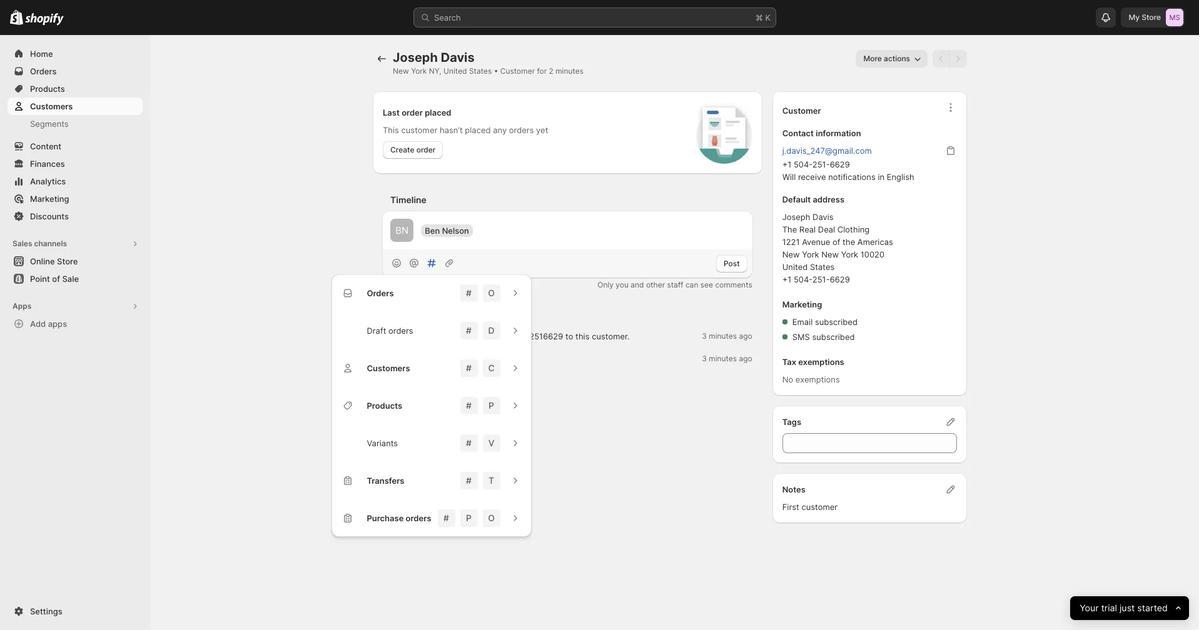 Task type: locate. For each thing, give the bounding box(es) containing it.
new down 1221 on the top
[[782, 250, 800, 260]]

york inside joseph davis new york ny, united states • customer for 2 minutes
[[411, 66, 427, 76]]

0 vertical spatial products
[[30, 84, 65, 94]]

order right 'create'
[[416, 145, 436, 154]]

davis
[[441, 50, 475, 65], [813, 212, 834, 222]]

and
[[631, 280, 644, 290]]

3 minutes ago
[[702, 332, 752, 341], [702, 354, 752, 364]]

orders up draft
[[367, 289, 394, 299]]

1 vertical spatial subscribed
[[812, 332, 855, 342]]

settings
[[30, 607, 62, 617]]

o up d
[[488, 288, 495, 299]]

0 horizontal spatial orders
[[30, 66, 57, 76]]

customer. down "phone"
[[485, 354, 523, 364]]

to
[[565, 332, 573, 342]]

1 horizontal spatial customers
[[367, 364, 410, 374]]

united inside joseph davis the real deal clothing 1221 avenue of the americas new york new york 10020 united states +1 504-251-6629
[[782, 262, 808, 272]]

orders
[[30, 66, 57, 76], [367, 289, 394, 299]]

new left ny, on the left top of the page
[[393, 66, 409, 76]]

0 vertical spatial p
[[489, 401, 494, 411]]

504- down 1221 on the top
[[794, 275, 812, 285]]

p for products
[[489, 401, 494, 411]]

add
[[30, 319, 46, 329]]

sms
[[792, 332, 810, 342]]

1 vertical spatial joseph
[[782, 212, 810, 222]]

0 vertical spatial states
[[469, 66, 492, 76]]

251- down avenue
[[812, 275, 830, 285]]

segments
[[30, 119, 69, 129]]

0 vertical spatial orders
[[509, 125, 534, 135]]

1 vertical spatial marketing
[[782, 300, 822, 310]]

orders for purchase orders
[[406, 514, 431, 524]]

orders inside "link"
[[30, 66, 57, 76]]

251- inside +1 504-251-6629 will receive notifications in english
[[812, 160, 830, 170]]

marketing up "email"
[[782, 300, 822, 310]]

1 vertical spatial o
[[488, 513, 495, 524]]

of down deal
[[833, 237, 840, 247]]

1 vertical spatial placed
[[465, 125, 491, 135]]

draft
[[367, 326, 386, 336]]

0 vertical spatial of
[[833, 237, 840, 247]]

0 vertical spatial orders
[[30, 66, 57, 76]]

davis for joseph davis the real deal clothing 1221 avenue of the americas new york new york 10020 united states +1 504-251-6629
[[813, 212, 834, 222]]

1 vertical spatial minutes
[[709, 332, 737, 341]]

1 vertical spatial customer
[[782, 106, 821, 116]]

0 vertical spatial the
[[843, 237, 855, 247]]

york
[[411, 66, 427, 76], [802, 250, 819, 260], [841, 250, 858, 260]]

exemptions
[[798, 357, 844, 367], [796, 375, 840, 385]]

subscribed up sms subscribed
[[815, 317, 858, 327]]

you left "added"
[[420, 332, 435, 342]]

3 minutes ago down comments
[[702, 332, 752, 341]]

placed up hasn't
[[425, 108, 451, 118]]

placed left any
[[465, 125, 491, 135]]

states inside joseph davis the real deal clothing 1221 avenue of the americas new york new york 10020 united states +1 504-251-6629
[[810, 262, 835, 272]]

+1 up will
[[782, 160, 791, 170]]

2 6629 from the top
[[830, 275, 850, 285]]

email
[[792, 317, 813, 327]]

subscribed
[[815, 317, 858, 327], [812, 332, 855, 342]]

customer right the 'first'
[[802, 502, 838, 512]]

created
[[437, 354, 466, 364]]

united down 1221 on the top
[[782, 262, 808, 272]]

just
[[1120, 603, 1135, 614]]

of inside joseph davis the real deal clothing 1221 avenue of the americas new york new york 10020 united states +1 504-251-6629
[[833, 237, 840, 247]]

None text field
[[782, 433, 957, 453]]

customer right the •
[[500, 66, 535, 76]]

create order button
[[383, 141, 443, 159]]

1 horizontal spatial customer
[[802, 502, 838, 512]]

251- down the j.davis_247@gmail.com
[[812, 160, 830, 170]]

0 horizontal spatial joseph
[[393, 50, 438, 65]]

you for you added the phone +15042516629 to this customer.
[[420, 332, 435, 342]]

1 3 minutes ago from the top
[[702, 332, 752, 341]]

1 3 from the top
[[702, 332, 707, 341]]

only you and other staff can see comments
[[598, 280, 752, 290]]

customers up segments
[[30, 101, 73, 111]]

orders right purchase
[[406, 514, 431, 524]]

2 3 from the top
[[702, 354, 707, 364]]

1 vertical spatial customer
[[802, 502, 838, 512]]

1 horizontal spatial products
[[367, 401, 402, 411]]

1 vertical spatial you
[[420, 354, 435, 364]]

comments
[[715, 280, 752, 290]]

0 vertical spatial 6629
[[830, 160, 850, 170]]

1 vertical spatial ago
[[739, 354, 752, 364]]

3 minutes ago left the tax
[[702, 354, 752, 364]]

davis up deal
[[813, 212, 834, 222]]

joseph up the in the right of the page
[[782, 212, 810, 222]]

york left the '10020' on the right of the page
[[841, 250, 858, 260]]

nelson
[[442, 226, 469, 236]]

1 vertical spatial this
[[469, 354, 483, 364]]

you
[[420, 332, 435, 342], [420, 354, 435, 364]]

the left "phone"
[[464, 332, 476, 342]]

joseph
[[393, 50, 438, 65], [782, 212, 810, 222]]

post
[[724, 259, 740, 268]]

1 horizontal spatial states
[[810, 262, 835, 272]]

2 +1 from the top
[[782, 275, 791, 285]]

p
[[489, 401, 494, 411], [466, 513, 472, 524]]

3
[[702, 332, 707, 341], [702, 354, 707, 364]]

1 vertical spatial 251-
[[812, 275, 830, 285]]

davis up ny, on the left top of the page
[[441, 50, 475, 65]]

j.davis_247@gmail.com button
[[775, 142, 879, 160]]

0 vertical spatial you
[[420, 332, 435, 342]]

states left the •
[[469, 66, 492, 76]]

customer
[[401, 125, 437, 135], [802, 502, 838, 512]]

customer down the last order placed
[[401, 125, 437, 135]]

1 vertical spatial davis
[[813, 212, 834, 222]]

1 horizontal spatial store
[[1142, 13, 1161, 22]]

customer up contact
[[782, 106, 821, 116]]

6629 inside +1 504-251-6629 will receive notifications in english
[[830, 160, 850, 170]]

1 horizontal spatial placed
[[465, 125, 491, 135]]

1 vertical spatial +1
[[782, 275, 791, 285]]

#
[[466, 288, 472, 299], [466, 325, 472, 336], [466, 363, 472, 374], [466, 401, 472, 411], [466, 438, 472, 449], [466, 476, 472, 486], [444, 513, 449, 524]]

orders
[[509, 125, 534, 135], [388, 326, 413, 336], [406, 514, 431, 524]]

no exemptions
[[782, 375, 840, 385]]

1 you from the top
[[420, 332, 435, 342]]

marketing
[[30, 194, 69, 204], [782, 300, 822, 310]]

minutes inside joseph davis new york ny, united states • customer for 2 minutes
[[556, 66, 584, 76]]

americas
[[857, 237, 893, 247]]

6629 up notifications
[[830, 160, 850, 170]]

0 horizontal spatial new
[[393, 66, 409, 76]]

0 vertical spatial 504-
[[794, 160, 812, 170]]

0 vertical spatial this
[[575, 332, 590, 342]]

notifications
[[828, 172, 876, 182]]

will
[[782, 172, 796, 182]]

0 horizontal spatial davis
[[441, 50, 475, 65]]

0 vertical spatial ago
[[739, 332, 752, 341]]

in
[[878, 172, 885, 182]]

you left created at the bottom of the page
[[420, 354, 435, 364]]

0 horizontal spatial customer
[[401, 125, 437, 135]]

store up sale
[[57, 256, 78, 266]]

1 vertical spatial united
[[782, 262, 808, 272]]

1 vertical spatial orders
[[388, 326, 413, 336]]

states down avenue
[[810, 262, 835, 272]]

j.davis_247@gmail.com
[[782, 146, 872, 156]]

subscribed for email subscribed
[[815, 317, 858, 327]]

joseph for joseph davis the real deal clothing 1221 avenue of the americas new york new york 10020 united states +1 504-251-6629
[[782, 212, 810, 222]]

1 horizontal spatial joseph
[[782, 212, 810, 222]]

orders down home
[[30, 66, 57, 76]]

joseph inside joseph davis the real deal clothing 1221 avenue of the americas new york new york 10020 united states +1 504-251-6629
[[782, 212, 810, 222]]

1 horizontal spatial davis
[[813, 212, 834, 222]]

1 vertical spatial customers
[[367, 364, 410, 374]]

+1 down 1221 on the top
[[782, 275, 791, 285]]

1 horizontal spatial of
[[833, 237, 840, 247]]

1 horizontal spatial customer
[[782, 106, 821, 116]]

0 vertical spatial store
[[1142, 13, 1161, 22]]

this customer hasn't placed any orders yet
[[383, 125, 548, 135]]

2 vertical spatial minutes
[[709, 354, 737, 364]]

discounts link
[[8, 208, 143, 225]]

0 vertical spatial customer.
[[592, 332, 630, 342]]

0 vertical spatial exemptions
[[798, 357, 844, 367]]

more
[[863, 54, 882, 63]]

of left sale
[[52, 274, 60, 284]]

customer.
[[592, 332, 630, 342], [485, 354, 523, 364]]

504- up receive
[[794, 160, 812, 170]]

0 horizontal spatial products
[[30, 84, 65, 94]]

1 horizontal spatial the
[[843, 237, 855, 247]]

0 horizontal spatial customers
[[30, 101, 73, 111]]

minutes for you added the phone +15042516629 to this customer.
[[709, 332, 737, 341]]

1 +1 from the top
[[782, 160, 791, 170]]

1 vertical spatial store
[[57, 256, 78, 266]]

marketing up discounts
[[30, 194, 69, 204]]

ago down comments
[[739, 332, 752, 341]]

v
[[488, 438, 494, 449]]

add apps
[[30, 319, 67, 329]]

# for transfers
[[466, 476, 472, 486]]

this right 'to'
[[575, 332, 590, 342]]

products
[[30, 84, 65, 94], [367, 401, 402, 411]]

0 horizontal spatial states
[[469, 66, 492, 76]]

1 6629 from the top
[[830, 160, 850, 170]]

hasn't
[[440, 125, 463, 135]]

placed
[[425, 108, 451, 118], [465, 125, 491, 135]]

1 vertical spatial orders
[[367, 289, 394, 299]]

504- inside +1 504-251-6629 will receive notifications in english
[[794, 160, 812, 170]]

0 vertical spatial o
[[488, 288, 495, 299]]

0 vertical spatial 3 minutes ago
[[702, 332, 752, 341]]

6629 down avenue
[[830, 275, 850, 285]]

york left ny, on the left top of the page
[[411, 66, 427, 76]]

exemptions up no exemptions
[[798, 357, 844, 367]]

new
[[393, 66, 409, 76], [782, 250, 800, 260], [821, 250, 839, 260]]

new down avenue
[[821, 250, 839, 260]]

york down avenue
[[802, 250, 819, 260]]

email subscribed
[[792, 317, 858, 327]]

0 horizontal spatial united
[[444, 66, 467, 76]]

0 horizontal spatial york
[[411, 66, 427, 76]]

o
[[488, 288, 495, 299], [488, 513, 495, 524]]

davis inside joseph davis the real deal clothing 1221 avenue of the americas new york new york 10020 united states +1 504-251-6629
[[813, 212, 834, 222]]

order inside 'create order' button
[[416, 145, 436, 154]]

1 vertical spatial states
[[810, 262, 835, 272]]

customers
[[30, 101, 73, 111], [367, 364, 410, 374]]

1 horizontal spatial marketing
[[782, 300, 822, 310]]

1 ago from the top
[[739, 332, 752, 341]]

0 horizontal spatial store
[[57, 256, 78, 266]]

contact information
[[782, 128, 861, 138]]

english
[[887, 172, 914, 182]]

1 251- from the top
[[812, 160, 830, 170]]

store inside button
[[57, 256, 78, 266]]

0 horizontal spatial marketing
[[30, 194, 69, 204]]

0 vertical spatial 251-
[[812, 160, 830, 170]]

1 vertical spatial 3 minutes ago
[[702, 354, 752, 364]]

0 vertical spatial order
[[402, 108, 423, 118]]

1 vertical spatial customer.
[[485, 354, 523, 364]]

you for you created this customer.
[[420, 354, 435, 364]]

create
[[390, 145, 414, 154]]

2 you from the top
[[420, 354, 435, 364]]

customers down draft orders
[[367, 364, 410, 374]]

0 vertical spatial davis
[[441, 50, 475, 65]]

trial
[[1101, 603, 1117, 614]]

customer. right 'to'
[[592, 332, 630, 342]]

1 vertical spatial 504-
[[794, 275, 812, 285]]

ago for you created this customer.
[[739, 354, 752, 364]]

minutes for you created this customer.
[[709, 354, 737, 364]]

marketing link
[[8, 190, 143, 208]]

1 504- from the top
[[794, 160, 812, 170]]

united
[[444, 66, 467, 76], [782, 262, 808, 272]]

1 vertical spatial 3
[[702, 354, 707, 364]]

the
[[843, 237, 855, 247], [464, 332, 476, 342]]

1 o from the top
[[488, 288, 495, 299]]

this left the c
[[469, 354, 483, 364]]

products up variants
[[367, 401, 402, 411]]

0 horizontal spatial placed
[[425, 108, 451, 118]]

exemptions down tax exemptions
[[796, 375, 840, 385]]

of
[[833, 237, 840, 247], [52, 274, 60, 284]]

sale
[[62, 274, 79, 284]]

1 horizontal spatial shopify image
[[25, 13, 64, 25]]

sms subscribed
[[792, 332, 855, 342]]

ago
[[739, 332, 752, 341], [739, 354, 752, 364]]

1 vertical spatial products
[[367, 401, 402, 411]]

1 vertical spatial exemptions
[[796, 375, 840, 385]]

0 vertical spatial marketing
[[30, 194, 69, 204]]

0 vertical spatial customer
[[401, 125, 437, 135]]

order right last
[[402, 108, 423, 118]]

order for create
[[416, 145, 436, 154]]

the inside joseph davis the real deal clothing 1221 avenue of the americas new york new york 10020 united states +1 504-251-6629
[[843, 237, 855, 247]]

this
[[575, 332, 590, 342], [469, 354, 483, 364]]

discounts
[[30, 211, 69, 221]]

•
[[494, 66, 498, 76]]

orders link
[[8, 63, 143, 80]]

new inside joseph davis new york ny, united states • customer for 2 minutes
[[393, 66, 409, 76]]

2 504- from the top
[[794, 275, 812, 285]]

united right ny, on the left top of the page
[[444, 66, 467, 76]]

0 vertical spatial subscribed
[[815, 317, 858, 327]]

add apps button
[[8, 315, 143, 333]]

0 vertical spatial customer
[[500, 66, 535, 76]]

contact
[[782, 128, 814, 138]]

# for purchase orders
[[444, 513, 449, 524]]

2 ago from the top
[[739, 354, 752, 364]]

0 horizontal spatial the
[[464, 332, 476, 342]]

products down orders "link"
[[30, 84, 65, 94]]

0 vertical spatial united
[[444, 66, 467, 76]]

1 vertical spatial order
[[416, 145, 436, 154]]

orders left yet
[[509, 125, 534, 135]]

o down "t"
[[488, 513, 495, 524]]

actions
[[884, 54, 910, 63]]

the down the clothing
[[843, 237, 855, 247]]

ben
[[425, 226, 440, 236]]

0 horizontal spatial customer
[[500, 66, 535, 76]]

251-
[[812, 160, 830, 170], [812, 275, 830, 285]]

point of sale
[[30, 274, 79, 284]]

ago for you added the phone +15042516629 to this customer.
[[739, 332, 752, 341]]

orders right draft
[[388, 326, 413, 336]]

customers link
[[8, 98, 143, 115]]

store right my
[[1142, 13, 1161, 22]]

0 horizontal spatial of
[[52, 274, 60, 284]]

my store
[[1129, 13, 1161, 22]]

shopify image
[[10, 10, 23, 25], [25, 13, 64, 25]]

1 horizontal spatial united
[[782, 262, 808, 272]]

2 vertical spatial orders
[[406, 514, 431, 524]]

ago left the tax
[[739, 354, 752, 364]]

subscribed down email subscribed
[[812, 332, 855, 342]]

2 251- from the top
[[812, 275, 830, 285]]

0 vertical spatial minutes
[[556, 66, 584, 76]]

0 horizontal spatial p
[[466, 513, 472, 524]]

2 3 minutes ago from the top
[[702, 354, 752, 364]]

1 vertical spatial 6629
[[830, 275, 850, 285]]

1 vertical spatial of
[[52, 274, 60, 284]]

1 horizontal spatial p
[[489, 401, 494, 411]]

joseph inside joseph davis new york ny, united states • customer for 2 minutes
[[393, 50, 438, 65]]

davis inside joseph davis new york ny, united states • customer for 2 minutes
[[441, 50, 475, 65]]

0 vertical spatial joseph
[[393, 50, 438, 65]]

joseph up ny, on the left top of the page
[[393, 50, 438, 65]]

251- inside joseph davis the real deal clothing 1221 avenue of the americas new york new york 10020 united states +1 504-251-6629
[[812, 275, 830, 285]]

finances
[[30, 159, 65, 169]]

1 vertical spatial p
[[466, 513, 472, 524]]



Task type: vqa. For each thing, say whether or not it's contained in the screenshot.
and
yes



Task type: describe. For each thing, give the bounding box(es) containing it.
real
[[799, 225, 816, 235]]

0 horizontal spatial customer.
[[485, 354, 523, 364]]

1 vertical spatial the
[[464, 332, 476, 342]]

phone
[[479, 332, 503, 342]]

staff
[[667, 280, 683, 290]]

apps
[[48, 319, 67, 329]]

tags
[[782, 417, 801, 427]]

more actions
[[863, 54, 910, 63]]

d
[[488, 325, 495, 336]]

segments link
[[8, 115, 143, 133]]

1 horizontal spatial york
[[802, 250, 819, 260]]

# for orders
[[466, 288, 472, 299]]

+1 504-251-6629 will receive notifications in english
[[782, 160, 914, 182]]

can
[[686, 280, 698, 290]]

products link
[[8, 80, 143, 98]]

+1 inside +1 504-251-6629 will receive notifications in english
[[782, 160, 791, 170]]

0 vertical spatial placed
[[425, 108, 451, 118]]

point of sale button
[[0, 270, 150, 288]]

previous image
[[935, 53, 948, 65]]

you
[[616, 280, 629, 290]]

next image
[[952, 53, 965, 65]]

home
[[30, 49, 53, 59]]

store for my store
[[1142, 13, 1161, 22]]

home link
[[8, 45, 143, 63]]

products inside products link
[[30, 84, 65, 94]]

your
[[1080, 603, 1099, 614]]

sales channels
[[13, 239, 67, 248]]

analytics
[[30, 176, 66, 186]]

online store link
[[8, 253, 143, 270]]

notes
[[782, 485, 806, 495]]

1 horizontal spatial customer.
[[592, 332, 630, 342]]

united inside joseph davis new york ny, united states • customer for 2 minutes
[[444, 66, 467, 76]]

joseph for joseph davis new york ny, united states • customer for 2 minutes
[[393, 50, 438, 65]]

last order placed
[[383, 108, 451, 118]]

Leave a comment... text field
[[421, 224, 745, 237]]

apps button
[[8, 298, 143, 315]]

davis for joseph davis new york ny, united states • customer for 2 minutes
[[441, 50, 475, 65]]

avenue
[[802, 237, 830, 247]]

your trial just started
[[1080, 603, 1168, 614]]

avatar with initials b n image
[[390, 219, 414, 242]]

customer inside joseph davis new york ny, united states • customer for 2 minutes
[[500, 66, 535, 76]]

3 for you added the phone +15042516629 to this customer.
[[702, 332, 707, 341]]

2 o from the top
[[488, 513, 495, 524]]

sales
[[13, 239, 32, 248]]

2 horizontal spatial york
[[841, 250, 858, 260]]

apps
[[13, 301, 31, 311]]

exemptions for no exemptions
[[796, 375, 840, 385]]

create order
[[390, 145, 436, 154]]

the
[[782, 225, 797, 235]]

ny,
[[429, 66, 441, 76]]

0 horizontal spatial shopify image
[[10, 10, 23, 25]]

⌘ k
[[756, 13, 771, 23]]

t
[[489, 476, 494, 486]]

any
[[493, 125, 507, 135]]

# for products
[[466, 401, 472, 411]]

purchase orders
[[367, 514, 431, 524]]

my store image
[[1166, 9, 1183, 26]]

search
[[434, 13, 461, 23]]

6629 inside joseph davis the real deal clothing 1221 avenue of the americas new york new york 10020 united states +1 504-251-6629
[[830, 275, 850, 285]]

information
[[816, 128, 861, 138]]

variants
[[367, 439, 398, 449]]

point
[[30, 274, 50, 284]]

clothing
[[837, 225, 870, 235]]

analytics link
[[8, 173, 143, 190]]

no
[[782, 375, 793, 385]]

⌘
[[756, 13, 763, 23]]

states inside joseph davis new york ny, united states • customer for 2 minutes
[[469, 66, 492, 76]]

504- inside joseph davis the real deal clothing 1221 avenue of the americas new york new york 10020 united states +1 504-251-6629
[[794, 275, 812, 285]]

0 vertical spatial customers
[[30, 101, 73, 111]]

c
[[488, 363, 495, 374]]

0 horizontal spatial this
[[469, 354, 483, 364]]

marketing inside marketing link
[[30, 194, 69, 204]]

online store button
[[0, 253, 150, 270]]

timeline
[[390, 195, 427, 205]]

you created this customer.
[[420, 354, 523, 364]]

customer for first
[[802, 502, 838, 512]]

1 horizontal spatial this
[[575, 332, 590, 342]]

receive
[[798, 172, 826, 182]]

p for purchase orders
[[466, 513, 472, 524]]

joseph davis the real deal clothing 1221 avenue of the americas new york new york 10020 united states +1 504-251-6629
[[782, 212, 893, 285]]

added
[[437, 332, 461, 342]]

tax
[[782, 357, 796, 367]]

subscribed for sms subscribed
[[812, 332, 855, 342]]

this
[[383, 125, 399, 135]]

2
[[549, 66, 553, 76]]

tax exemptions
[[782, 357, 844, 367]]

purchase
[[367, 514, 404, 524]]

draft orders
[[367, 326, 413, 336]]

10020
[[861, 250, 884, 260]]

yet
[[536, 125, 548, 135]]

3 minutes ago for you added the phone +15042516629 to this customer.
[[702, 332, 752, 341]]

more actions button
[[856, 50, 928, 68]]

customer for this
[[401, 125, 437, 135]]

deal
[[818, 225, 835, 235]]

store for online store
[[57, 256, 78, 266]]

see
[[700, 280, 713, 290]]

1 horizontal spatial new
[[782, 250, 800, 260]]

3 minutes ago for you created this customer.
[[702, 354, 752, 364]]

online store
[[30, 256, 78, 266]]

3 for you created this customer.
[[702, 354, 707, 364]]

online
[[30, 256, 55, 266]]

only
[[598, 280, 614, 290]]

orders for draft orders
[[388, 326, 413, 336]]

default
[[782, 195, 811, 205]]

of inside button
[[52, 274, 60, 284]]

my
[[1129, 13, 1140, 22]]

k
[[765, 13, 771, 23]]

point of sale link
[[8, 270, 143, 288]]

# for customers
[[466, 363, 472, 374]]

+1 inside joseph davis the real deal clothing 1221 avenue of the americas new york new york 10020 united states +1 504-251-6629
[[782, 275, 791, 285]]

2 horizontal spatial new
[[821, 250, 839, 260]]

started
[[1137, 603, 1168, 614]]

exemptions for tax exemptions
[[798, 357, 844, 367]]

+15042516629
[[505, 332, 563, 342]]

joseph davis new york ny, united states • customer for 2 minutes
[[393, 50, 584, 76]]

order for last
[[402, 108, 423, 118]]

channels
[[34, 239, 67, 248]]



